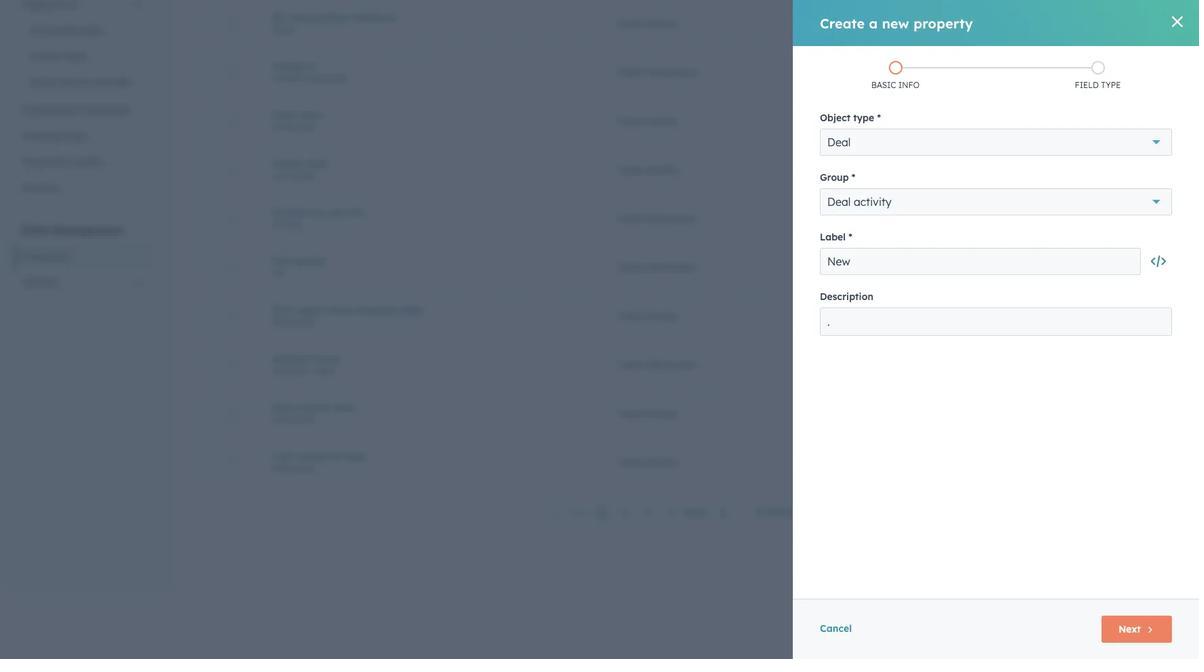 Task type: describe. For each thing, give the bounding box(es) containing it.
last for last activity date
[[272, 401, 292, 414]]

connected
[[30, 24, 78, 37]]

security
[[22, 182, 58, 194]]

dropdown
[[272, 365, 312, 376]]

privacy & consent
[[22, 156, 103, 168]]

4
[[669, 506, 675, 518]]

0 for picker
[[1144, 115, 1150, 127]]

file upload file
[[272, 255, 325, 278]]

pagination navigation
[[544, 503, 736, 521]]

security link
[[14, 175, 152, 201]]

select
[[314, 365, 336, 376]]

marketplace downloads link
[[14, 98, 152, 123]]

tracking
[[22, 130, 59, 142]]

1 file from the top
[[272, 255, 289, 267]]

ticket information for hubspot team
[[616, 359, 698, 371]]

user
[[327, 206, 347, 218]]

date inside first agent email response date date picker
[[401, 304, 423, 316]]

2 file from the top
[[272, 268, 285, 278]]

ticket activity for last contacted date
[[616, 456, 678, 468]]

connected apps
[[30, 24, 103, 37]]

code
[[62, 130, 86, 142]]

date inside create date date picker
[[306, 158, 328, 170]]

marketplace downloads
[[22, 104, 129, 117]]

last contacted date button
[[272, 450, 584, 462]]

activity for first agent email response date
[[645, 310, 678, 322]]

email
[[30, 76, 55, 88]]

by
[[313, 206, 324, 218]]

last contacted date date picker
[[272, 450, 367, 473]]

agent
[[296, 304, 324, 316]]

activity for close date
[[645, 115, 678, 127]]

team
[[316, 353, 341, 365]]

properties link
[[14, 244, 152, 270]]

1
[[600, 506, 606, 518]]

email service provider link
[[14, 69, 152, 95]]

10
[[756, 505, 767, 518]]

number
[[272, 219, 303, 229]]

ticket activity for create date
[[616, 164, 678, 176]]

ticket for hubspot team
[[616, 359, 643, 371]]

last activity date date picker
[[272, 401, 355, 424]]

privacy & consent link
[[14, 149, 152, 175]]

created
[[272, 206, 310, 218]]

3 button
[[641, 503, 656, 521]]

mentions
[[351, 11, 395, 23]]

data
[[22, 224, 48, 237]]

ticket information for created by user id
[[616, 212, 698, 225]]

checkboxes
[[304, 73, 349, 83]]

file upload button
[[272, 255, 584, 267]]

10 per page button
[[747, 498, 831, 525]]

date inside close date date picker
[[300, 109, 322, 121]]

date inside last contacted date date picker
[[272, 463, 291, 473]]

contacted
[[295, 450, 342, 462]]

4 0 from the top
[[1144, 261, 1150, 273]]

objects button
[[14, 270, 152, 295]]

0 for rollup
[[1144, 17, 1150, 29]]

create
[[272, 158, 303, 170]]

hubspot for rollup
[[873, 17, 912, 29]]

private apps
[[30, 50, 87, 62]]

management
[[52, 224, 123, 237]]

category button
[[272, 60, 584, 72]]

ticket activity for all conversation mentions
[[616, 17, 678, 29]]

picker inside first agent email response date date picker
[[293, 317, 316, 327]]

ticket for last contacted date
[[616, 456, 643, 468]]

tracking code
[[22, 130, 86, 142]]

ticket for file upload
[[616, 261, 643, 273]]

ticket activity for first agent email response date
[[616, 310, 678, 322]]

hubspot for id
[[873, 212, 912, 225]]

ticket for create date
[[616, 164, 643, 176]]

activity for last activity date
[[645, 407, 678, 420]]

data management element
[[14, 223, 152, 347]]

all
[[272, 11, 284, 23]]

first agent email response date button
[[272, 304, 584, 316]]

private
[[30, 50, 61, 62]]

2
[[623, 506, 628, 518]]

last activity date button
[[272, 401, 584, 414]]

upload
[[292, 255, 325, 267]]

1 button
[[596, 503, 610, 521]]

tab panel containing all conversation mentions
[[197, 0, 1178, 536]]

downloads
[[80, 104, 129, 117]]

0 for id
[[1144, 212, 1150, 225]]

created by user id number
[[272, 206, 363, 229]]

first agent email response date date picker
[[272, 304, 423, 327]]

activity for create date
[[645, 164, 678, 176]]

activity for last contacted date
[[645, 456, 678, 468]]

private apps link
[[14, 43, 152, 69]]

conversation
[[287, 11, 349, 23]]



Task type: vqa. For each thing, say whether or not it's contained in the screenshot.


Task type: locate. For each thing, give the bounding box(es) containing it.
picker inside last activity date date picker
[[293, 414, 316, 424]]

properties
[[22, 251, 67, 263]]

3 date from the top
[[272, 317, 291, 327]]

6 ticket activity from the top
[[616, 456, 678, 468]]

3 information from the top
[[645, 261, 698, 273]]

5 picker from the top
[[293, 463, 316, 473]]

apps up the service
[[64, 50, 87, 62]]

ticket for first agent email response date
[[616, 310, 643, 322]]

last inside last activity date date picker
[[272, 401, 292, 414]]

1 ticket information from the top
[[616, 66, 698, 78]]

2 information from the top
[[645, 212, 698, 225]]

date right close
[[300, 109, 322, 121]]

consent
[[67, 156, 103, 168]]

8 ticket from the top
[[616, 359, 643, 371]]

0
[[1144, 17, 1150, 29], [1144, 115, 1150, 127], [1144, 212, 1150, 225], [1144, 261, 1150, 273]]

ticket activity for last activity date
[[616, 407, 678, 420]]

date right response at left top
[[401, 304, 423, 316]]

ticket for all conversation mentions
[[616, 17, 643, 29]]

last
[[272, 401, 292, 414], [272, 450, 292, 462]]

10 per page
[[756, 505, 813, 518]]

picker down contacted
[[293, 463, 316, 473]]

connected apps link
[[14, 18, 152, 43]]

7 ticket from the top
[[616, 310, 643, 322]]

2 ticket activity from the top
[[616, 115, 678, 127]]

first
[[272, 304, 293, 316]]

date inside last activity date date picker
[[334, 401, 355, 414]]

id
[[350, 206, 363, 218]]

&
[[57, 156, 64, 168]]

hubspot team dropdown select
[[272, 353, 341, 376]]

0 vertical spatial file
[[272, 255, 289, 267]]

2 button
[[618, 503, 633, 521]]

information for created by user id
[[645, 212, 698, 225]]

1 last from the top
[[272, 401, 292, 414]]

1 vertical spatial apps
[[64, 50, 87, 62]]

1 ticket from the top
[[616, 17, 643, 29]]

response
[[356, 304, 398, 316]]

create date button
[[272, 158, 584, 170]]

date down "create"
[[272, 170, 291, 181]]

close date date picker
[[272, 109, 322, 132]]

information
[[645, 66, 698, 78], [645, 212, 698, 225], [645, 261, 698, 273], [645, 359, 698, 371]]

category multiple checkboxes
[[272, 60, 349, 83]]

2 last from the top
[[272, 450, 292, 462]]

date right "create"
[[306, 158, 328, 170]]

picker up contacted
[[293, 414, 316, 424]]

rollup
[[272, 24, 296, 34]]

hubspot team button
[[272, 353, 584, 365]]

all conversation mentions rollup
[[272, 11, 395, 34]]

0 vertical spatial last
[[272, 401, 292, 414]]

apps for private apps
[[64, 50, 87, 62]]

page
[[789, 505, 813, 518]]

2 date from the top
[[272, 170, 291, 181]]

4 ticket activity from the top
[[616, 310, 678, 322]]

tracking code link
[[14, 123, 152, 149]]

close date button
[[272, 109, 584, 121]]

multiple
[[272, 73, 302, 83]]

4 button
[[664, 503, 680, 521]]

0 vertical spatial apps
[[81, 24, 103, 37]]

date inside close date date picker
[[272, 122, 291, 132]]

ticket for category
[[616, 66, 643, 78]]

hubspot inside hubspot team dropdown select
[[272, 353, 313, 365]]

1 vertical spatial last
[[272, 450, 292, 462]]

category
[[272, 60, 316, 72]]

1 ticket activity from the top
[[616, 17, 678, 29]]

2 ticket information from the top
[[616, 212, 698, 225]]

next button
[[680, 504, 736, 521]]

privacy
[[22, 156, 54, 168]]

3 ticket information from the top
[[616, 261, 698, 273]]

email
[[327, 304, 353, 316]]

1 vertical spatial file
[[272, 268, 285, 278]]

date down select
[[334, 401, 355, 414]]

activity
[[645, 17, 678, 29], [645, 115, 678, 127], [645, 164, 678, 176], [645, 310, 678, 322], [295, 401, 331, 414], [645, 407, 678, 420], [645, 456, 678, 468]]

10 ticket from the top
[[616, 456, 643, 468]]

next
[[685, 506, 707, 518]]

date inside last activity date date picker
[[272, 414, 291, 424]]

4 date from the top
[[272, 414, 291, 424]]

last down dropdown
[[272, 401, 292, 414]]

picker
[[293, 122, 316, 132], [293, 170, 316, 181], [293, 317, 316, 327], [293, 414, 316, 424], [293, 463, 316, 473]]

date
[[300, 109, 322, 121], [306, 158, 328, 170], [401, 304, 423, 316], [334, 401, 355, 414], [345, 450, 367, 462]]

apps for connected apps
[[81, 24, 103, 37]]

last inside last contacted date date picker
[[272, 450, 292, 462]]

1 picker from the top
[[293, 122, 316, 132]]

date inside create date date picker
[[272, 170, 291, 181]]

date
[[272, 122, 291, 132], [272, 170, 291, 181], [272, 317, 291, 327], [272, 414, 291, 424], [272, 463, 291, 473]]

4 picker from the top
[[293, 414, 316, 424]]

provider
[[93, 76, 130, 88]]

email service provider
[[30, 76, 130, 88]]

ticket for created by user id
[[616, 212, 643, 225]]

date down dropdown
[[272, 414, 291, 424]]

picker inside create date date picker
[[293, 170, 316, 181]]

marketplace
[[22, 104, 77, 117]]

date right contacted
[[345, 450, 367, 462]]

hubspot for picker
[[873, 115, 912, 127]]

3
[[646, 506, 651, 518]]

3 ticket activity from the top
[[616, 164, 678, 176]]

information for hubspot team
[[645, 359, 698, 371]]

apps up 'private apps' link
[[81, 24, 103, 37]]

2 0 from the top
[[1144, 115, 1150, 127]]

picker inside last contacted date date picker
[[293, 463, 316, 473]]

service
[[57, 76, 90, 88]]

date down last activity date date picker
[[272, 463, 291, 473]]

picker inside close date date picker
[[293, 122, 316, 132]]

5 date from the top
[[272, 463, 291, 473]]

prev button
[[544, 504, 596, 521]]

date down close
[[272, 122, 291, 132]]

ticket
[[616, 17, 643, 29], [616, 66, 643, 78], [616, 115, 643, 127], [616, 164, 643, 176], [616, 212, 643, 225], [616, 261, 643, 273], [616, 310, 643, 322], [616, 359, 643, 371], [616, 407, 643, 420], [616, 456, 643, 468]]

objects
[[22, 276, 56, 289]]

activity for all conversation mentions
[[645, 17, 678, 29]]

created by user id button
[[272, 206, 584, 218]]

ticket activity for close date
[[616, 115, 678, 127]]

4 ticket from the top
[[616, 164, 643, 176]]

1 date from the top
[[272, 122, 291, 132]]

per
[[770, 505, 786, 518]]

ticket for close date
[[616, 115, 643, 127]]

date inside first agent email response date date picker
[[272, 317, 291, 327]]

9 ticket from the top
[[616, 407, 643, 420]]

all conversation mentions button
[[272, 11, 584, 23]]

apps
[[81, 24, 103, 37], [64, 50, 87, 62]]

close
[[272, 109, 297, 121]]

picker down agent
[[293, 317, 316, 327]]

6 ticket from the top
[[616, 261, 643, 273]]

3 ticket from the top
[[616, 115, 643, 127]]

3 picker from the top
[[293, 317, 316, 327]]

picker down close
[[293, 122, 316, 132]]

tab panel
[[197, 0, 1178, 536]]

picker down "create"
[[293, 170, 316, 181]]

file up first
[[272, 268, 285, 278]]

date down first
[[272, 317, 291, 327]]

2 ticket from the top
[[616, 66, 643, 78]]

last for last contacted date
[[272, 450, 292, 462]]

5 ticket activity from the top
[[616, 407, 678, 420]]

information for category
[[645, 66, 698, 78]]

last left contacted
[[272, 450, 292, 462]]

ticket information for file upload
[[616, 261, 698, 273]]

date inside last contacted date date picker
[[345, 450, 367, 462]]

ticket activity
[[616, 17, 678, 29], [616, 115, 678, 127], [616, 164, 678, 176], [616, 310, 678, 322], [616, 407, 678, 420], [616, 456, 678, 468]]

4 information from the top
[[645, 359, 698, 371]]

ticket information for category
[[616, 66, 698, 78]]

3 0 from the top
[[1144, 212, 1150, 225]]

2 picker from the top
[[293, 170, 316, 181]]

create date date picker
[[272, 158, 328, 181]]

data management
[[22, 224, 123, 237]]

prev
[[570, 506, 591, 518]]

ticket information
[[616, 66, 698, 78], [616, 212, 698, 225], [616, 261, 698, 273], [616, 359, 698, 371]]

information for file upload
[[645, 261, 698, 273]]

file left upload
[[272, 255, 289, 267]]

4 ticket information from the top
[[616, 359, 698, 371]]

1 0 from the top
[[1144, 17, 1150, 29]]

5 ticket from the top
[[616, 212, 643, 225]]

activity inside last activity date date picker
[[295, 401, 331, 414]]

ticket for last activity date
[[616, 407, 643, 420]]

1 information from the top
[[645, 66, 698, 78]]



